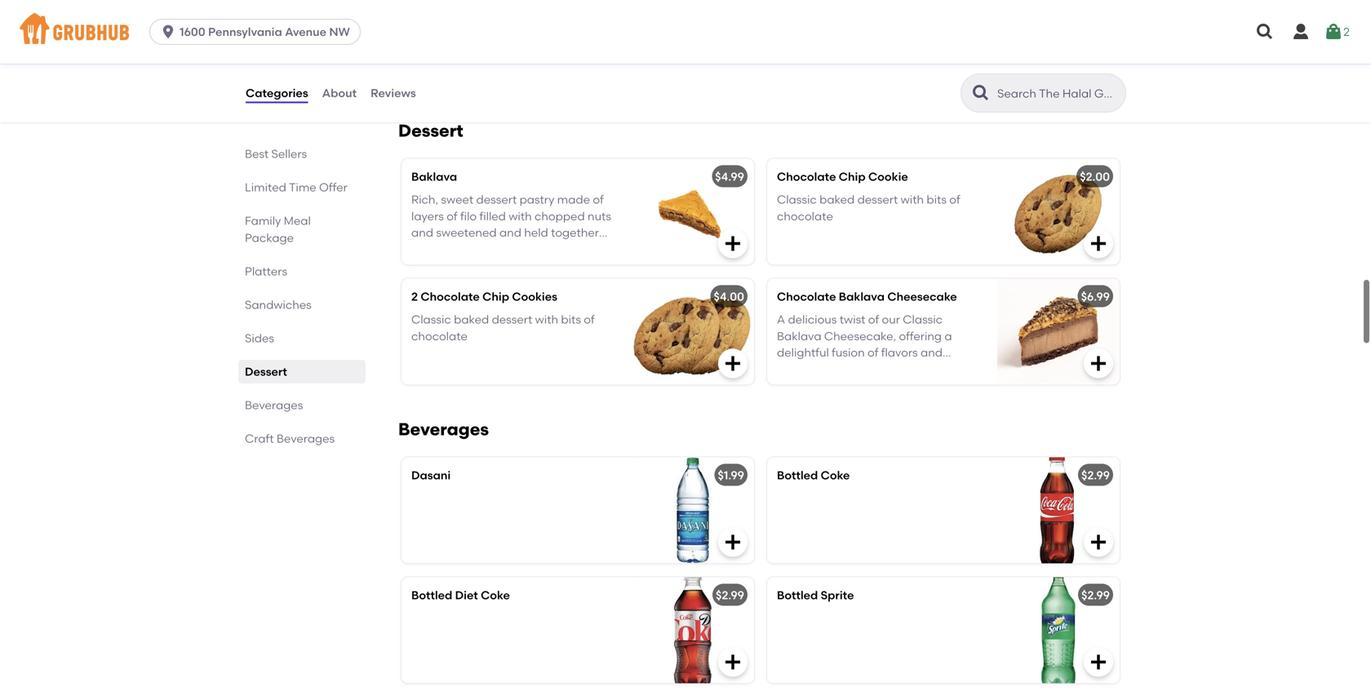 Task type: locate. For each thing, give the bounding box(es) containing it.
2 for 2
[[1344, 25, 1350, 39]]

1 vertical spatial 2
[[411, 290, 418, 304]]

0 vertical spatial coke
[[821, 468, 850, 482]]

chocolate down chocolate chip cookie
[[777, 209, 833, 223]]

0 horizontal spatial baklava
[[411, 170, 457, 184]]

family
[[245, 214, 281, 228]]

chocolate for $4.99
[[777, 170, 836, 184]]

bottled diet coke image
[[632, 577, 754, 683]]

dessert
[[398, 120, 463, 141], [245, 365, 287, 379]]

$2.99
[[1081, 468, 1110, 482], [716, 588, 744, 602], [1081, 588, 1110, 602]]

$4.00
[[714, 290, 744, 304]]

$2.99 for $2.99
[[1081, 588, 1110, 602]]

with down the cookie
[[901, 193, 924, 207]]

sides
[[245, 331, 274, 345]]

svg image
[[1324, 22, 1344, 42], [723, 55, 743, 75], [1089, 55, 1108, 75], [1089, 234, 1108, 253], [723, 354, 743, 373], [1089, 354, 1108, 373], [723, 532, 743, 552], [723, 652, 743, 672], [1089, 652, 1108, 672]]

bottled for bottled diet coke
[[411, 588, 452, 602]]

0 vertical spatial 2
[[1344, 25, 1350, 39]]

1 vertical spatial chocolate
[[411, 329, 468, 343]]

bottled right $1.99
[[777, 468, 818, 482]]

of
[[949, 193, 960, 207], [584, 313, 595, 327]]

2 button
[[1324, 17, 1350, 47]]

1 vertical spatial bits
[[561, 313, 581, 327]]

1 horizontal spatial with
[[901, 193, 924, 207]]

1 horizontal spatial 2
[[1344, 25, 1350, 39]]

chocolate
[[777, 170, 836, 184], [421, 290, 480, 304], [777, 290, 836, 304]]

1 horizontal spatial bits
[[927, 193, 947, 207]]

chip
[[839, 170, 866, 184], [483, 290, 509, 304]]

1 horizontal spatial baked
[[820, 193, 855, 207]]

1 vertical spatial chip
[[483, 290, 509, 304]]

with
[[901, 193, 924, 207], [535, 313, 558, 327]]

1 horizontal spatial chocolate
[[777, 209, 833, 223]]

0 vertical spatial chip
[[839, 170, 866, 184]]

baked
[[820, 193, 855, 207], [454, 313, 489, 327]]

reviews
[[371, 86, 416, 100]]

0 horizontal spatial classic baked dessert with bits of chocolate
[[411, 313, 595, 343]]

classic for chocolate
[[777, 193, 817, 207]]

classic baked dessert with bits of chocolate down the cookie
[[777, 193, 960, 223]]

with down cookies
[[535, 313, 558, 327]]

2
[[1344, 25, 1350, 39], [411, 290, 418, 304]]

classic for 2
[[411, 313, 451, 327]]

chocolate
[[777, 209, 833, 223], [411, 329, 468, 343]]

1 horizontal spatial classic baked dessert with bits of chocolate
[[777, 193, 960, 223]]

baked down chocolate chip cookie
[[820, 193, 855, 207]]

bottled sprite
[[777, 588, 854, 602]]

categories button
[[245, 64, 309, 122]]

svg image
[[1255, 22, 1275, 42], [1291, 22, 1311, 42], [160, 24, 176, 40], [723, 234, 743, 253], [1089, 532, 1108, 552]]

baklava
[[411, 170, 457, 184], [839, 290, 885, 304]]

dessert down the cookie
[[857, 193, 898, 207]]

bits
[[927, 193, 947, 207], [561, 313, 581, 327]]

main navigation navigation
[[0, 0, 1371, 64]]

beverages
[[245, 398, 303, 412], [398, 419, 489, 440], [277, 432, 335, 446]]

chocolate baklava cheesecake image
[[997, 279, 1120, 385]]

bottled left diet
[[411, 588, 452, 602]]

1 horizontal spatial dessert
[[857, 193, 898, 207]]

1 vertical spatial dessert
[[245, 365, 287, 379]]

dessert down cookies
[[492, 313, 532, 327]]

chocolate down 2 chocolate chip cookies
[[411, 329, 468, 343]]

cheesecake
[[888, 290, 957, 304]]

bottled
[[777, 468, 818, 482], [411, 588, 452, 602], [777, 588, 818, 602]]

chip left cookies
[[483, 290, 509, 304]]

1 horizontal spatial baklava
[[839, 290, 885, 304]]

1600
[[180, 25, 205, 39]]

reviews button
[[370, 64, 417, 122]]

best
[[245, 147, 269, 161]]

0 horizontal spatial bits
[[561, 313, 581, 327]]

meal
[[284, 214, 311, 228]]

0 horizontal spatial chip
[[483, 290, 509, 304]]

0 vertical spatial baklava
[[411, 170, 457, 184]]

$4.99
[[715, 170, 744, 184]]

1 horizontal spatial of
[[949, 193, 960, 207]]

0 vertical spatial baked
[[820, 193, 855, 207]]

1 horizontal spatial classic
[[777, 193, 817, 207]]

0 horizontal spatial with
[[535, 313, 558, 327]]

svg image for chocolate baklava cheesecake image
[[1089, 354, 1108, 373]]

baked down 2 chocolate chip cookies
[[454, 313, 489, 327]]

1 vertical spatial classic
[[411, 313, 451, 327]]

classic
[[777, 193, 817, 207], [411, 313, 451, 327]]

0 vertical spatial of
[[949, 193, 960, 207]]

search icon image
[[971, 83, 991, 103]]

1 vertical spatial coke
[[481, 588, 510, 602]]

offer
[[319, 180, 347, 194]]

0 vertical spatial classic
[[777, 193, 817, 207]]

0 vertical spatial chocolate
[[777, 209, 833, 223]]

classic down chocolate chip cookie
[[777, 193, 817, 207]]

1 vertical spatial classic baked dessert with bits of chocolate
[[411, 313, 595, 343]]

1 horizontal spatial coke
[[821, 468, 850, 482]]

1 vertical spatial of
[[584, 313, 595, 327]]

categories
[[246, 86, 308, 100]]

with for 2 chocolate chip cookies
[[535, 313, 558, 327]]

2 inside button
[[1344, 25, 1350, 39]]

chocolate for chocolate
[[777, 209, 833, 223]]

dessert
[[857, 193, 898, 207], [492, 313, 532, 327]]

0 horizontal spatial of
[[584, 313, 595, 327]]

0 horizontal spatial 2
[[411, 290, 418, 304]]

0 vertical spatial with
[[901, 193, 924, 207]]

1 horizontal spatial dessert
[[398, 120, 463, 141]]

1600 pennsylvania avenue nw
[[180, 25, 350, 39]]

0 horizontal spatial classic
[[411, 313, 451, 327]]

classic baked dessert with bits of chocolate down 2 chocolate chip cookies
[[411, 313, 595, 343]]

0 vertical spatial bits
[[927, 193, 947, 207]]

0 horizontal spatial dessert
[[492, 313, 532, 327]]

classic baked dessert with bits of chocolate
[[777, 193, 960, 223], [411, 313, 595, 343]]

1 vertical spatial dessert
[[492, 313, 532, 327]]

svg image for bottled sprite image
[[1089, 652, 1108, 672]]

0 vertical spatial classic baked dessert with bits of chocolate
[[777, 193, 960, 223]]

0 vertical spatial dessert
[[857, 193, 898, 207]]

chip left the cookie
[[839, 170, 866, 184]]

svg image inside the 2 button
[[1324, 22, 1344, 42]]

0 horizontal spatial baked
[[454, 313, 489, 327]]

coke
[[821, 468, 850, 482], [481, 588, 510, 602]]

classic down 2 chocolate chip cookies
[[411, 313, 451, 327]]

beverages up craft
[[245, 398, 303, 412]]

craft beverages
[[245, 432, 335, 446]]

$2.00
[[1080, 170, 1110, 184]]

of for chocolate chip cookie
[[949, 193, 960, 207]]

family meal package
[[245, 214, 311, 245]]

1 vertical spatial baked
[[454, 313, 489, 327]]

dessert down sides
[[245, 365, 287, 379]]

svg image for dasani 'image' on the bottom of page
[[723, 532, 743, 552]]

cookie
[[868, 170, 908, 184]]

dessert down reviews
[[398, 120, 463, 141]]

0 horizontal spatial dessert
[[245, 365, 287, 379]]

1 vertical spatial with
[[535, 313, 558, 327]]

0 horizontal spatial chocolate
[[411, 329, 468, 343]]

time
[[289, 180, 316, 194]]

pennsylvania
[[208, 25, 282, 39]]

bottled left sprite
[[777, 588, 818, 602]]



Task type: vqa. For each thing, say whether or not it's contained in the screenshot.
$2.99 related to $1.99
yes



Task type: describe. For each thing, give the bounding box(es) containing it.
baked for chip
[[820, 193, 855, 207]]

with for chocolate chip cookie
[[901, 193, 924, 207]]

chocolate for 2
[[411, 329, 468, 343]]

package
[[245, 231, 294, 245]]

baklava image
[[632, 159, 754, 265]]

2 chocolate chip cookies
[[411, 290, 557, 304]]

classic baked dessert with bits of chocolate for cookie
[[777, 193, 960, 223]]

$2.99 for $1.99
[[1081, 468, 1110, 482]]

1600 pennsylvania avenue nw button
[[149, 19, 367, 45]]

avenue
[[285, 25, 327, 39]]

Search The Halal Guys (Dupont Circle, DC) search field
[[996, 86, 1121, 101]]

bottled diet coke
[[411, 588, 510, 602]]

dasani
[[411, 468, 451, 482]]

0 horizontal spatial coke
[[481, 588, 510, 602]]

1 vertical spatial baklava
[[839, 290, 885, 304]]

svg image for bottled diet coke image
[[723, 652, 743, 672]]

chocolate chip cookie
[[777, 170, 908, 184]]

beverages up dasani
[[398, 419, 489, 440]]

of for 2 chocolate chip cookies
[[584, 313, 595, 327]]

best sellers
[[245, 147, 307, 161]]

dasani image
[[632, 457, 754, 563]]

svg image for side of pita image
[[723, 55, 743, 75]]

limited time offer
[[245, 180, 347, 194]]

chocolate baklava cheesecake
[[777, 290, 957, 304]]

bottled sprite image
[[997, 577, 1120, 683]]

svg image inside 1600 pennsylvania avenue nw button
[[160, 24, 176, 40]]

sandwiches
[[245, 298, 312, 312]]

2 for 2 chocolate chip cookies
[[411, 290, 418, 304]]

dessert for cookie
[[857, 193, 898, 207]]

chocolate for $4.00
[[777, 290, 836, 304]]

$6.99
[[1081, 290, 1110, 304]]

platters
[[245, 264, 287, 278]]

about button
[[321, 64, 358, 122]]

bottled for bottled sprite
[[777, 588, 818, 602]]

dessert for chip
[[492, 313, 532, 327]]

sprite
[[821, 588, 854, 602]]

side of stacy pita chips image
[[997, 0, 1120, 86]]

bits for chocolate chip cookie
[[927, 193, 947, 207]]

bottled coke image
[[997, 457, 1120, 563]]

2 chocolate chip cookies image
[[632, 279, 754, 385]]

svg image for 2 chocolate chip cookies image
[[723, 354, 743, 373]]

nw
[[329, 25, 350, 39]]

$1.99
[[718, 468, 744, 482]]

0 vertical spatial dessert
[[398, 120, 463, 141]]

bottled for bottled coke
[[777, 468, 818, 482]]

diet
[[455, 588, 478, 602]]

chocolate chip cookie image
[[997, 159, 1120, 265]]

bits for 2 chocolate chip cookies
[[561, 313, 581, 327]]

svg image for side of stacy pita chips "image"
[[1089, 55, 1108, 75]]

craft
[[245, 432, 274, 446]]

sellers
[[271, 147, 307, 161]]

classic baked dessert with bits of chocolate for chip
[[411, 313, 595, 343]]

beverages right craft
[[277, 432, 335, 446]]

bottled coke
[[777, 468, 850, 482]]

1 horizontal spatial chip
[[839, 170, 866, 184]]

cookies
[[512, 290, 557, 304]]

svg image for chocolate chip cookie image
[[1089, 234, 1108, 253]]

about
[[322, 86, 357, 100]]

side of pita image
[[632, 0, 754, 86]]

baked for chocolate
[[454, 313, 489, 327]]

limited
[[245, 180, 286, 194]]



